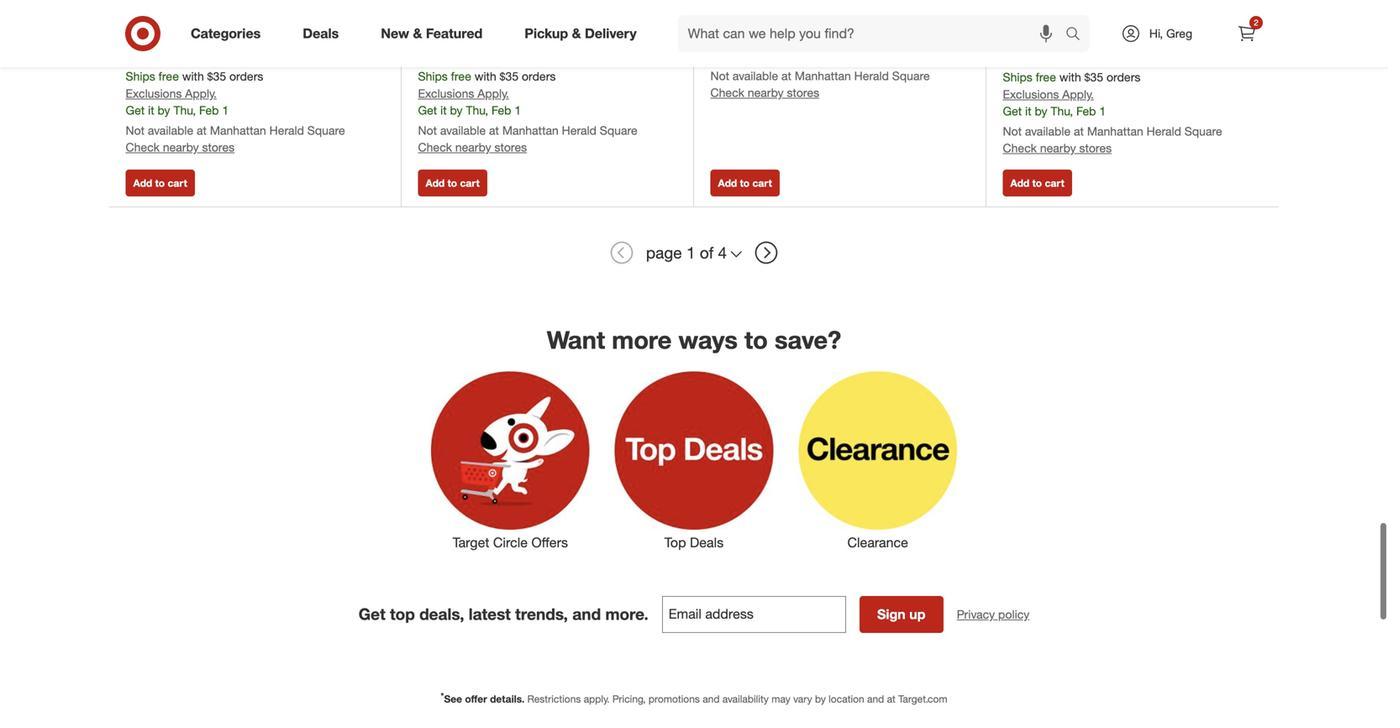 Task type: describe. For each thing, give the bounding box(es) containing it.
apply.
[[584, 693, 610, 706]]

restrictions
[[528, 693, 581, 706]]

want
[[547, 325, 605, 355]]

delivery
[[585, 25, 637, 42]]

1 horizontal spatial purchased
[[447, 23, 495, 36]]

when for 1st add to cart button from the right
[[1003, 24, 1029, 37]]

top deals link
[[602, 368, 786, 553]]

cart for 2nd add to cart button from the left
[[460, 177, 480, 190]]

new & featured link
[[367, 15, 504, 52]]

cart for 1st add to cart button from the right
[[1045, 177, 1065, 190]]

nearby inside 'only ships with $35 orders ships free with $35 orders exclusions apply. get it by thu, feb 1 not available at manhattan herald square check nearby stores'
[[163, 140, 199, 155]]

pickup & delivery link
[[510, 15, 658, 52]]

search button
[[1058, 15, 1099, 55]]

deals link
[[288, 15, 360, 52]]

add for 1st add to cart button from the right
[[1011, 177, 1030, 190]]

at inside * see offer details. restrictions apply. pricing, promotions and availability may vary by location and at target.com
[[887, 693, 896, 706]]

get top deals, latest trends, and more.
[[359, 605, 649, 625]]

ships free with $35 orders exclusions apply. get it by thu, feb 1 not available at manhattan herald square check nearby stores for 1st add to cart button from the right
[[1003, 70, 1223, 156]]

ships inside 'only ships with $35 orders ships free with $35 orders exclusions apply. get it by thu, feb 1 not available at manhattan herald square check nearby stores'
[[126, 69, 155, 83]]

page 1 of 4
[[646, 243, 727, 263]]

of
[[700, 243, 714, 263]]

get inside 'only ships with $35 orders ships free with $35 orders exclusions apply. get it by thu, feb 1 not available at manhattan herald square check nearby stores'
[[126, 103, 145, 118]]

add to cart for 1st add to cart button from the right
[[1011, 177, 1065, 190]]

cart for 3rd add to cart button from the left
[[753, 177, 772, 190]]

2 link
[[1229, 15, 1266, 52]]

1 inside 'only ships with $35 orders ships free with $35 orders exclusions apply. get it by thu, feb 1 not available at manhattan herald square check nearby stores'
[[222, 103, 229, 118]]

1 horizontal spatial online
[[498, 23, 525, 36]]

& for new
[[413, 25, 422, 42]]

up
[[910, 607, 926, 623]]

more.
[[606, 605, 649, 625]]

add for fourth add to cart button from right
[[133, 177, 152, 190]]

2
[[1254, 17, 1259, 28]]

sign up
[[877, 607, 926, 623]]

featured
[[426, 25, 483, 42]]

new
[[381, 25, 409, 42]]

pickup
[[525, 25, 568, 42]]

2 add to cart button from the left
[[418, 170, 487, 197]]

herald inside 'only ships with $35 orders ships free with $35 orders exclusions apply. get it by thu, feb 1 not available at manhattan herald square check nearby stores'
[[270, 123, 304, 138]]

sale when purchased online for fourth add to cart button from right
[[126, 3, 232, 36]]

cart for fourth add to cart button from right
[[168, 177, 187, 190]]

see
[[444, 693, 462, 706]]

*
[[441, 691, 444, 702]]

target circle offers link
[[419, 368, 602, 553]]

check inside 'only ships with $35 orders ships free with $35 orders exclusions apply. get it by thu, feb 1 not available at manhattan herald square check nearby stores'
[[126, 140, 160, 155]]

privacy policy link
[[957, 607, 1030, 624]]

1 horizontal spatial and
[[703, 693, 720, 706]]

when purchased online
[[418, 23, 525, 36]]

add for 2nd add to cart button from the left
[[426, 177, 445, 190]]

target circle offers
[[453, 535, 568, 551]]

ways
[[679, 325, 738, 355]]

only ships with $35 orders ships free with $35 orders exclusions apply. get it by thu, feb 1 not available at manhattan herald square check nearby stores
[[126, 53, 345, 155]]

sign up button
[[860, 597, 944, 634]]

deals inside the top deals 'link'
[[690, 535, 724, 551]]

4 add to cart button from the left
[[1003, 170, 1072, 197]]

1 inside dropdown button
[[687, 243, 696, 263]]

by inside * see offer details. restrictions apply. pricing, promotions and availability may vary by location and at target.com
[[815, 693, 826, 706]]

online for fourth add to cart button from right
[[205, 23, 232, 36]]

square inside 'only ships with $35 orders ships free with $35 orders exclusions apply. get it by thu, feb 1 not available at manhattan herald square check nearby stores'
[[307, 123, 345, 138]]

exclusions inside 'only ships with $35 orders ships free with $35 orders exclusions apply. get it by thu, feb 1 not available at manhattan herald square check nearby stores'
[[126, 86, 182, 101]]

offers
[[532, 535, 568, 551]]

ships free with $35 orders exclusions apply. get it by thu, feb 1 not available at manhattan herald square check nearby stores for 2nd add to cart button from the left
[[418, 69, 638, 155]]

pricing,
[[613, 693, 646, 706]]

new & featured
[[381, 25, 483, 42]]



Task type: vqa. For each thing, say whether or not it's contained in the screenshot.
A
no



Task type: locate. For each thing, give the bounding box(es) containing it.
What can we help you find? suggestions appear below search field
[[678, 15, 1070, 52]]

categories link
[[177, 15, 282, 52]]

check
[[711, 85, 745, 100], [126, 140, 160, 155], [418, 140, 452, 155], [1003, 141, 1037, 156]]

latest
[[469, 605, 511, 625]]

top
[[390, 605, 415, 625]]

when right new
[[418, 23, 444, 36]]

4 cart from the left
[[1045, 177, 1065, 190]]

add to cart
[[133, 177, 187, 190], [426, 177, 480, 190], [718, 177, 772, 190], [1011, 177, 1065, 190]]

to
[[155, 177, 165, 190], [448, 177, 457, 190], [740, 177, 750, 190], [1033, 177, 1042, 190], [745, 325, 768, 355]]

trends,
[[515, 605, 568, 625]]

ships free with $35 orders exclusions apply. get it by thu, feb 1 not available at manhattan herald square check nearby stores
[[711, 14, 930, 100], [418, 69, 638, 155], [1003, 70, 1223, 156]]

clearance
[[848, 535, 908, 551]]

stores inside 'only ships with $35 orders ships free with $35 orders exclusions apply. get it by thu, feb 1 not available at manhattan herald square check nearby stores'
[[202, 140, 235, 155]]

ships
[[711, 14, 740, 29], [126, 69, 155, 83], [418, 69, 448, 83], [1003, 70, 1033, 84]]

3 add to cart from the left
[[718, 177, 772, 190]]

online
[[205, 23, 232, 36], [498, 23, 525, 36], [1083, 24, 1110, 37]]

deals inside deals link
[[303, 25, 339, 42]]

to for 1st add to cart button from the right
[[1033, 177, 1042, 190]]

page
[[646, 243, 682, 263]]

search
[[1058, 27, 1099, 43]]

when for fourth add to cart button from right
[[126, 23, 152, 36]]

and
[[573, 605, 601, 625], [703, 693, 720, 706], [867, 693, 884, 706]]

2 add to cart from the left
[[426, 177, 480, 190]]

add for 3rd add to cart button from the left
[[718, 177, 737, 190]]

& right new
[[413, 25, 422, 42]]

deals left new
[[303, 25, 339, 42]]

top deals
[[665, 535, 724, 551]]

available
[[733, 69, 778, 83], [148, 123, 193, 138], [440, 123, 486, 138], [1025, 124, 1071, 139]]

vary
[[793, 693, 812, 706]]

0 horizontal spatial and
[[573, 605, 601, 625]]

privacy
[[957, 608, 995, 622]]

4
[[718, 243, 727, 263]]

* see offer details. restrictions apply. pricing, promotions and availability may vary by location and at target.com
[[441, 691, 948, 706]]

to for 2nd add to cart button from the left
[[448, 177, 457, 190]]

stores
[[787, 85, 820, 100], [202, 140, 235, 155], [495, 140, 527, 155], [1080, 141, 1112, 156]]

0 horizontal spatial ships free with $35 orders exclusions apply. get it by thu, feb 1 not available at manhattan herald square check nearby stores
[[418, 69, 638, 155]]

it inside 'only ships with $35 orders ships free with $35 orders exclusions apply. get it by thu, feb 1 not available at manhattan herald square check nearby stores'
[[148, 103, 154, 118]]

it
[[733, 48, 739, 63], [148, 103, 154, 118], [441, 103, 447, 118], [1025, 104, 1032, 119]]

not inside 'only ships with $35 orders ships free with $35 orders exclusions apply. get it by thu, feb 1 not available at manhattan herald square check nearby stores'
[[126, 123, 145, 138]]

1 & from the left
[[413, 25, 422, 42]]

3 add from the left
[[718, 177, 737, 190]]

sale left search button
[[1003, 4, 1026, 19]]

sale when purchased online for 1st add to cart button from the right
[[1003, 4, 1110, 37]]

at inside 'only ships with $35 orders ships free with $35 orders exclusions apply. get it by thu, feb 1 not available at manhattan herald square check nearby stores'
[[197, 123, 207, 138]]

and left more.
[[573, 605, 601, 625]]

0 horizontal spatial online
[[205, 23, 232, 36]]

and left "availability"
[[703, 693, 720, 706]]

policy
[[999, 608, 1030, 622]]

purchased
[[155, 23, 203, 36], [447, 23, 495, 36], [1032, 24, 1080, 37]]

deals
[[303, 25, 339, 42], [690, 535, 724, 551]]

when up only
[[126, 23, 152, 36]]

sale up only
[[126, 3, 149, 18]]

2 horizontal spatial and
[[867, 693, 884, 706]]

save?
[[775, 325, 842, 355]]

2 cart from the left
[[460, 177, 480, 190]]

available inside 'only ships with $35 orders ships free with $35 orders exclusions apply. get it by thu, feb 1 not available at manhattan herald square check nearby stores'
[[148, 123, 193, 138]]

sale for fourth add to cart button from right
[[126, 3, 149, 18]]

0 horizontal spatial sale when purchased online
[[126, 3, 232, 36]]

details.
[[490, 693, 525, 706]]

deals right "top"
[[690, 535, 724, 551]]

clearance link
[[786, 368, 970, 553]]

offer
[[465, 693, 487, 706]]

2 horizontal spatial ships free with $35 orders exclusions apply. get it by thu, feb 1 not available at manhattan herald square check nearby stores
[[1003, 70, 1223, 156]]

sale when purchased online
[[126, 3, 232, 36], [1003, 4, 1110, 37]]

promotions
[[649, 693, 700, 706]]

square
[[892, 69, 930, 83], [307, 123, 345, 138], [600, 123, 638, 138], [1185, 124, 1223, 139]]

add to cart button
[[126, 170, 195, 197], [418, 170, 487, 197], [711, 170, 780, 197], [1003, 170, 1072, 197]]

0 horizontal spatial when
[[126, 23, 152, 36]]

manhattan
[[795, 69, 851, 83], [210, 123, 266, 138], [502, 123, 559, 138], [1087, 124, 1144, 139]]

1
[[807, 48, 814, 63], [222, 103, 229, 118], [515, 103, 521, 118], [1100, 104, 1106, 119], [687, 243, 696, 263]]

0 horizontal spatial purchased
[[155, 23, 203, 36]]

purchased for fourth add to cart button from right
[[155, 23, 203, 36]]

exclusions
[[711, 32, 767, 46], [126, 86, 182, 101], [418, 86, 474, 101], [1003, 87, 1059, 102]]

by inside 'only ships with $35 orders ships free with $35 orders exclusions apply. get it by thu, feb 1 not available at manhattan herald square check nearby stores'
[[158, 103, 170, 118]]

sign
[[877, 607, 906, 623]]

online for 1st add to cart button from the right
[[1083, 24, 1110, 37]]

only
[[126, 53, 146, 65]]

thu,
[[758, 48, 781, 63], [174, 103, 196, 118], [466, 103, 488, 118], [1051, 104, 1073, 119]]

free
[[744, 14, 764, 29], [159, 69, 179, 83], [451, 69, 471, 83], [1036, 70, 1056, 84]]

purchased for 1st add to cart button from the right
[[1032, 24, 1080, 37]]

greg
[[1167, 26, 1193, 41]]

location
[[829, 693, 865, 706]]

sale
[[126, 3, 149, 18], [1003, 4, 1026, 19]]

2 horizontal spatial when
[[1003, 24, 1029, 37]]

manhattan inside 'only ships with $35 orders ships free with $35 orders exclusions apply. get it by thu, feb 1 not available at manhattan herald square check nearby stores'
[[210, 123, 266, 138]]

feb
[[784, 48, 804, 63], [199, 103, 219, 118], [492, 103, 511, 118], [1077, 104, 1096, 119]]

to for 3rd add to cart button from the left
[[740, 177, 750, 190]]

add to cart for 2nd add to cart button from the left
[[426, 177, 480, 190]]

&
[[413, 25, 422, 42], [572, 25, 581, 42]]

more
[[612, 325, 672, 355]]

by
[[743, 48, 755, 63], [158, 103, 170, 118], [450, 103, 463, 118], [1035, 104, 1048, 119], [815, 693, 826, 706]]

may
[[772, 693, 791, 706]]

1 horizontal spatial sale
[[1003, 4, 1026, 19]]

4 add to cart from the left
[[1011, 177, 1065, 190]]

check nearby stores button
[[711, 84, 820, 101], [126, 139, 235, 156], [418, 139, 527, 156], [1003, 140, 1112, 157]]

3 add to cart button from the left
[[711, 170, 780, 197]]

privacy policy
[[957, 608, 1030, 622]]

apply. inside 'only ships with $35 orders ships free with $35 orders exclusions apply. get it by thu, feb 1 not available at manhattan herald square check nearby stores'
[[185, 86, 217, 101]]

1 add to cart button from the left
[[126, 170, 195, 197]]

None text field
[[662, 597, 846, 634]]

to for fourth add to cart button from right
[[155, 177, 165, 190]]

circle
[[493, 535, 528, 551]]

2 & from the left
[[572, 25, 581, 42]]

& for pickup
[[572, 25, 581, 42]]

cart
[[168, 177, 187, 190], [460, 177, 480, 190], [753, 177, 772, 190], [1045, 177, 1065, 190]]

0 vertical spatial deals
[[303, 25, 339, 42]]

2 horizontal spatial online
[[1083, 24, 1110, 37]]

thu, inside 'only ships with $35 orders ships free with $35 orders exclusions apply. get it by thu, feb 1 not available at manhattan herald square check nearby stores'
[[174, 103, 196, 118]]

target.com
[[899, 693, 948, 706]]

add to cart for 3rd add to cart button from the left
[[718, 177, 772, 190]]

hi, greg
[[1150, 26, 1193, 41]]

1 add from the left
[[133, 177, 152, 190]]

free inside 'only ships with $35 orders ships free with $35 orders exclusions apply. get it by thu, feb 1 not available at manhattan herald square check nearby stores'
[[159, 69, 179, 83]]

1 cart from the left
[[168, 177, 187, 190]]

pickup & delivery
[[525, 25, 637, 42]]

& right pickup
[[572, 25, 581, 42]]

top
[[665, 535, 686, 551]]

target
[[453, 535, 489, 551]]

3 cart from the left
[[753, 177, 772, 190]]

0 horizontal spatial &
[[413, 25, 422, 42]]

when
[[126, 23, 152, 36], [418, 23, 444, 36], [1003, 24, 1029, 37]]

0 horizontal spatial deals
[[303, 25, 339, 42]]

online up 'only ships with $35 orders ships free with $35 orders exclusions apply. get it by thu, feb 1 not available at manhattan herald square check nearby stores'
[[205, 23, 232, 36]]

not
[[711, 69, 730, 83], [126, 123, 145, 138], [418, 123, 437, 138], [1003, 124, 1022, 139]]

add to cart for fourth add to cart button from right
[[133, 177, 187, 190]]

1 horizontal spatial deals
[[690, 535, 724, 551]]

ships
[[149, 53, 173, 65]]

hi,
[[1150, 26, 1163, 41]]

categories
[[191, 25, 261, 42]]

deals,
[[420, 605, 464, 625]]

want more ways to save?
[[547, 325, 842, 355]]

2 add from the left
[[426, 177, 445, 190]]

1 horizontal spatial ships free with $35 orders exclusions apply. get it by thu, feb 1 not available at manhattan herald square check nearby stores
[[711, 14, 930, 100]]

herald
[[854, 69, 889, 83], [270, 123, 304, 138], [562, 123, 597, 138], [1147, 124, 1182, 139]]

online left hi,
[[1083, 24, 1110, 37]]

orders
[[814, 14, 848, 29], [216, 53, 245, 65], [229, 69, 263, 83], [522, 69, 556, 83], [1107, 70, 1141, 84]]

online right featured
[[498, 23, 525, 36]]

1 horizontal spatial sale when purchased online
[[1003, 4, 1110, 37]]

and right location at the right bottom of the page
[[867, 693, 884, 706]]

get
[[711, 48, 730, 63], [126, 103, 145, 118], [418, 103, 437, 118], [1003, 104, 1022, 119], [359, 605, 386, 625]]

exclusions apply. button
[[711, 31, 802, 48], [126, 85, 217, 102], [418, 85, 509, 102], [1003, 86, 1094, 103]]

1 vertical spatial deals
[[690, 535, 724, 551]]

with
[[767, 14, 789, 29], [176, 53, 194, 65], [182, 69, 204, 83], [475, 69, 497, 83], [1060, 70, 1081, 84]]

apply.
[[770, 32, 802, 46], [185, 86, 217, 101], [478, 86, 509, 101], [1063, 87, 1094, 102]]

sale for 1st add to cart button from the right
[[1003, 4, 1026, 19]]

$35
[[792, 14, 811, 29], [197, 53, 213, 65], [207, 69, 226, 83], [500, 69, 519, 83], [1085, 70, 1104, 84]]

availability
[[723, 693, 769, 706]]

when left search
[[1003, 24, 1029, 37]]

at
[[782, 69, 792, 83], [197, 123, 207, 138], [489, 123, 499, 138], [1074, 124, 1084, 139], [887, 693, 896, 706]]

1 horizontal spatial &
[[572, 25, 581, 42]]

1 horizontal spatial when
[[418, 23, 444, 36]]

4 add from the left
[[1011, 177, 1030, 190]]

page 1 of 4 button
[[639, 235, 750, 272]]

feb inside 'only ships with $35 orders ships free with $35 orders exclusions apply. get it by thu, feb 1 not available at manhattan herald square check nearby stores'
[[199, 103, 219, 118]]

1 add to cart from the left
[[133, 177, 187, 190]]

2 horizontal spatial purchased
[[1032, 24, 1080, 37]]

0 horizontal spatial sale
[[126, 3, 149, 18]]



